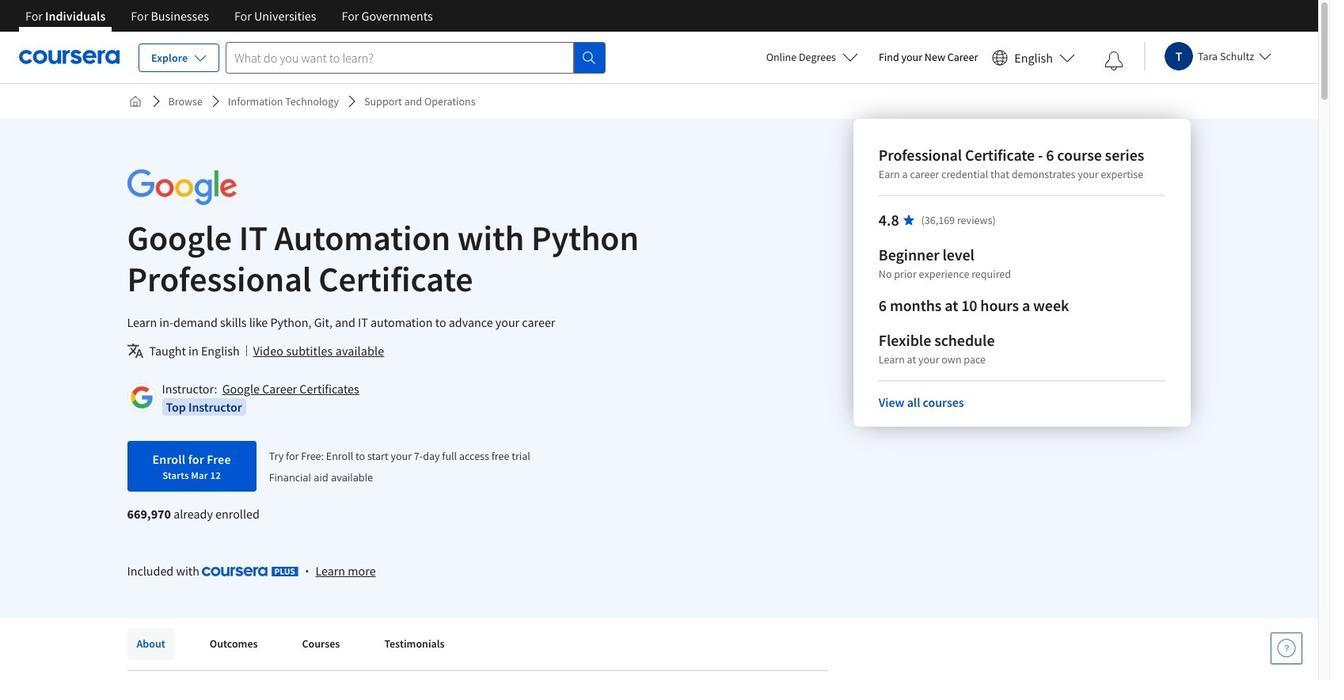 Task type: describe. For each thing, give the bounding box(es) containing it.
coursera plus image
[[202, 567, 299, 577]]

banner navigation
[[13, 0, 446, 44]]

coursera image
[[19, 45, 120, 70]]

What do you want to learn? text field
[[226, 42, 575, 73]]

home image
[[129, 95, 141, 108]]



Task type: locate. For each thing, give the bounding box(es) containing it.
None search field
[[226, 42, 606, 73]]

google career certificates image
[[130, 386, 153, 410]]

help center image
[[1278, 639, 1297, 658]]

google image
[[127, 170, 236, 205]]



Task type: vqa. For each thing, say whether or not it's contained in the screenshot.
the California Institute of the Arts link
no



